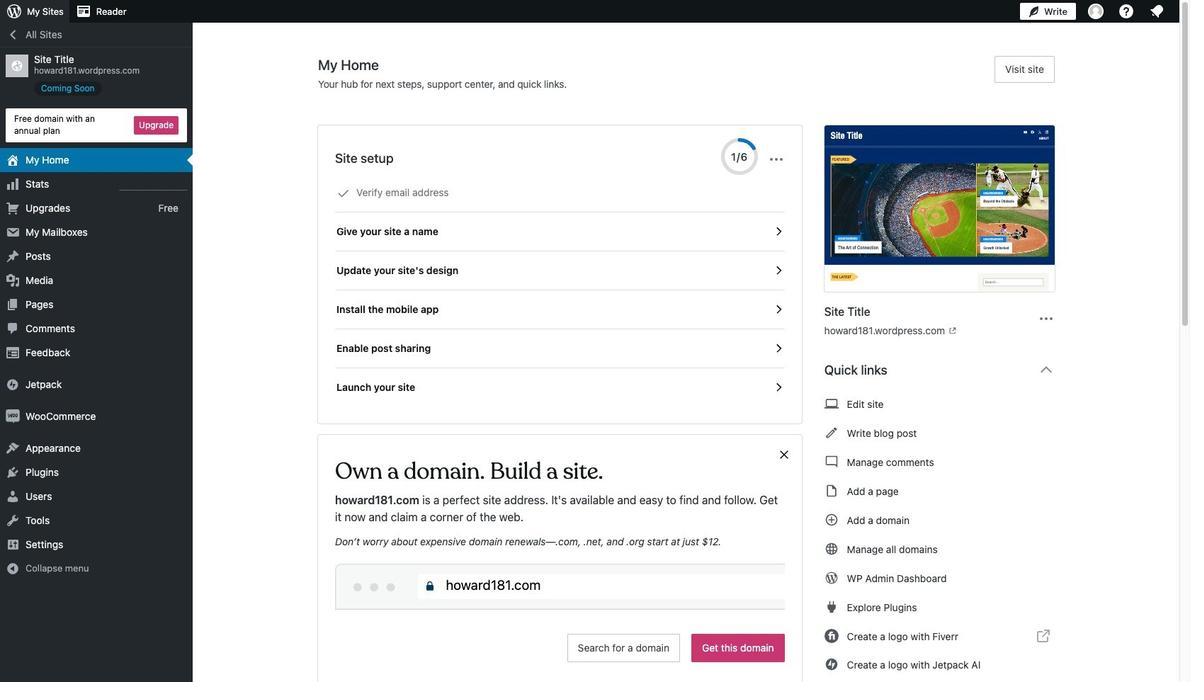 Task type: locate. For each thing, give the bounding box(es) containing it.
progress bar
[[721, 138, 758, 175]]

2 task enabled image from the top
[[772, 381, 785, 394]]

img image
[[6, 377, 20, 392], [6, 409, 20, 424]]

dismiss settings image
[[768, 151, 785, 168]]

1 vertical spatial img image
[[6, 409, 20, 424]]

task enabled image
[[772, 225, 785, 238], [772, 264, 785, 277], [772, 342, 785, 355]]

edit image
[[825, 425, 839, 442]]

dismiss domain name promotion image
[[778, 447, 791, 464]]

main content
[[318, 56, 1067, 683]]

mode_comment image
[[825, 454, 839, 471]]

task enabled image
[[772, 303, 785, 316], [772, 381, 785, 394]]

2 vertical spatial task enabled image
[[772, 342, 785, 355]]

help image
[[1118, 3, 1135, 20]]

1 vertical spatial task enabled image
[[772, 264, 785, 277]]

0 vertical spatial task enabled image
[[772, 303, 785, 316]]

1 task enabled image from the top
[[772, 303, 785, 316]]

0 vertical spatial img image
[[6, 377, 20, 392]]

2 img image from the top
[[6, 409, 20, 424]]

3 task enabled image from the top
[[772, 342, 785, 355]]

0 vertical spatial task enabled image
[[772, 225, 785, 238]]

1 vertical spatial task enabled image
[[772, 381, 785, 394]]



Task type: vqa. For each thing, say whether or not it's contained in the screenshot.
mode_comment icon
yes



Task type: describe. For each thing, give the bounding box(es) containing it.
launchpad checklist element
[[335, 174, 785, 407]]

1 img image from the top
[[6, 377, 20, 392]]

laptop image
[[825, 395, 839, 412]]

1 task enabled image from the top
[[772, 225, 785, 238]]

my profile image
[[1089, 4, 1104, 19]]

manage your notifications image
[[1149, 3, 1166, 20]]

highest hourly views 0 image
[[120, 181, 187, 190]]

2 task enabled image from the top
[[772, 264, 785, 277]]

more options for site site title image
[[1038, 310, 1055, 327]]

insert_drive_file image
[[825, 483, 839, 500]]



